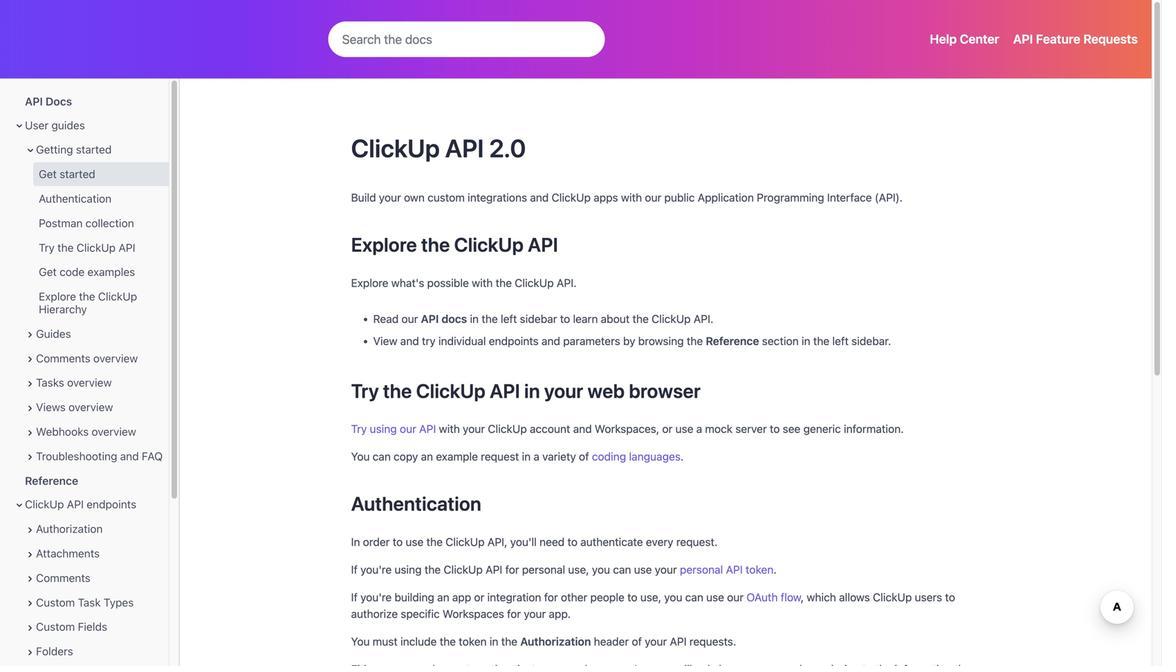 Task type: vqa. For each thing, say whether or not it's contained in the screenshot.
second If from the bottom
yes



Task type: locate. For each thing, give the bounding box(es) containing it.
of for header
[[632, 635, 642, 648]]

1 you're from the top
[[361, 563, 392, 576]]

authorization down app.
[[520, 635, 591, 648]]

1 horizontal spatial an
[[437, 591, 449, 604]]

0 vertical spatial use,
[[568, 563, 589, 576]]

1 vertical spatial if
[[351, 591, 358, 604]]

faq
[[142, 450, 163, 463]]

every
[[646, 536, 674, 549]]

explore for explore the clickup hierarchy
[[39, 290, 76, 303]]

1 vertical spatial use,
[[640, 591, 661, 604]]

1 vertical spatial comments
[[36, 571, 90, 584]]

explore the clickup api
[[351, 233, 558, 256]]

0 vertical spatial a
[[696, 422, 702, 436]]

1 vertical spatial you
[[351, 635, 370, 648]]

1 horizontal spatial .
[[774, 563, 777, 576]]

clickup up browsing
[[652, 312, 691, 325]]

other
[[561, 591, 587, 604]]

docs
[[442, 312, 467, 325]]

1 get from the top
[[39, 167, 57, 181]]

api feature requests
[[1013, 31, 1138, 46]]

0 vertical spatial try
[[39, 241, 55, 254]]

1 vertical spatial authorization
[[520, 635, 591, 648]]

a left 'mock'
[[696, 422, 702, 436]]

0 horizontal spatial of
[[579, 450, 589, 463]]

left left sidebar.
[[832, 334, 849, 347]]

api feature requests link
[[1013, 31, 1138, 46]]

1 horizontal spatial endpoints
[[489, 334, 539, 347]]

use down 'personal api token' 'link'
[[706, 591, 724, 604]]

started up get started link
[[76, 143, 112, 156]]

0 vertical spatial an
[[421, 450, 433, 463]]

you're up the authorize
[[361, 591, 392, 604]]

account
[[530, 422, 570, 436]]

(api).
[[875, 191, 903, 204]]

1 horizontal spatial can
[[613, 563, 631, 576]]

0 horizontal spatial authorization
[[36, 522, 103, 536]]

the right order
[[426, 536, 443, 549]]

1 vertical spatial reference
[[25, 474, 78, 487]]

2 custom from the top
[[36, 620, 75, 633]]

api docs
[[25, 95, 72, 108]]

custom up folders at left bottom
[[36, 620, 75, 633]]

2 vertical spatial explore
[[39, 290, 76, 303]]

requests
[[1084, 31, 1138, 46]]

your left app.
[[524, 607, 546, 621]]

explore down code
[[39, 290, 76, 303]]

explore inside explore the clickup hierarchy
[[39, 290, 76, 303]]

1 vertical spatial .
[[774, 563, 777, 576]]

1 vertical spatial a
[[534, 450, 540, 463]]

0 vertical spatial endpoints
[[489, 334, 539, 347]]

0 vertical spatial explore
[[351, 233, 417, 256]]

to right users
[[945, 591, 955, 604]]

0 vertical spatial comments
[[36, 352, 90, 365]]

the
[[421, 233, 450, 256], [57, 241, 74, 254], [496, 276, 512, 289], [79, 290, 95, 303], [482, 312, 498, 325], [633, 312, 649, 325], [687, 334, 703, 347], [813, 334, 830, 347], [383, 379, 412, 402], [426, 536, 443, 549], [425, 563, 441, 576], [440, 635, 456, 648], [501, 635, 517, 648]]

an for example
[[421, 450, 433, 463]]

1 vertical spatial custom
[[36, 620, 75, 633]]

1 vertical spatial api.
[[694, 312, 714, 325]]

2 you from the top
[[351, 635, 370, 648]]

1 you from the top
[[351, 450, 370, 463]]

which
[[807, 591, 836, 604]]

custom fields
[[36, 620, 107, 633]]

personal down request.
[[680, 563, 723, 576]]

explore what's possible with the clickup api.
[[351, 276, 577, 289]]

1 vertical spatial explore
[[351, 276, 388, 289]]

try the clickup api in your web browser
[[351, 379, 701, 402]]

0 vertical spatial reference
[[706, 334, 759, 347]]

overview up the troubleshooting and faq
[[92, 425, 136, 438]]

authorize
[[351, 607, 398, 621]]

2 vertical spatial can
[[685, 591, 703, 604]]

0 horizontal spatial personal
[[522, 563, 565, 576]]

0 horizontal spatial you
[[592, 563, 610, 576]]

comments for comments
[[36, 571, 90, 584]]

sidebar.
[[852, 334, 891, 347]]

or up "languages"
[[662, 422, 673, 436]]

1 vertical spatial started
[[60, 167, 95, 181]]

and left try
[[400, 334, 419, 347]]

you for you must include the token in the
[[351, 635, 370, 648]]

0 horizontal spatial can
[[373, 450, 391, 463]]

authorization up attachments
[[36, 522, 103, 536]]

you for you can copy an example request in a variety of
[[351, 450, 370, 463]]

1 vertical spatial you're
[[361, 591, 392, 604]]

get left code
[[39, 265, 57, 279]]

custom
[[36, 596, 75, 609], [36, 620, 75, 633]]

troubleshooting and faq
[[36, 450, 163, 463]]

for inside , which allows clickup users to authorize specific workspaces for your app.
[[507, 607, 521, 621]]

explore
[[351, 233, 417, 256], [351, 276, 388, 289], [39, 290, 76, 303]]

clickup
[[351, 133, 440, 163], [552, 191, 591, 204], [454, 233, 524, 256], [77, 241, 116, 254], [515, 276, 554, 289], [98, 290, 137, 303], [652, 312, 691, 325], [416, 379, 486, 402], [488, 422, 527, 436], [25, 498, 64, 511], [446, 536, 485, 549], [444, 563, 483, 576], [873, 591, 912, 604]]

explore left what's
[[351, 276, 388, 289]]

comments down guides
[[36, 352, 90, 365]]

1 custom from the top
[[36, 596, 75, 609]]

1 vertical spatial of
[[632, 635, 642, 648]]

1 horizontal spatial or
[[662, 422, 673, 436]]

try for try the clickup api in your web browser
[[351, 379, 379, 402]]

you left the must
[[351, 635, 370, 648]]

your left own
[[379, 191, 401, 204]]

try
[[422, 334, 436, 347]]

by
[[623, 334, 635, 347]]

you up people
[[592, 563, 610, 576]]

0 vertical spatial custom
[[36, 596, 75, 609]]

you're down order
[[361, 563, 392, 576]]

token down workspaces
[[459, 635, 487, 648]]

hierarchy
[[39, 303, 87, 316]]

0 horizontal spatial with
[[439, 422, 460, 436]]

1 horizontal spatial token
[[746, 563, 774, 576]]

if down in
[[351, 563, 358, 576]]

code
[[60, 265, 85, 279]]

1 vertical spatial you
[[664, 591, 682, 604]]

1 vertical spatial get
[[39, 265, 57, 279]]

use
[[676, 422, 693, 436], [406, 536, 424, 549], [634, 563, 652, 576], [706, 591, 724, 604]]

if for if you're using the clickup api for personal use, you can use your personal api token .
[[351, 563, 358, 576]]

authentication
[[39, 192, 111, 205], [351, 492, 481, 515]]

. down try using our api with your clickup account and workspaces, or use a mock server to see generic information.
[[681, 450, 684, 463]]

view
[[373, 334, 397, 347]]

overview down comments overview
[[67, 376, 112, 389]]

our
[[645, 191, 662, 204], [402, 312, 418, 325], [400, 422, 416, 436], [727, 591, 744, 604]]

clickup up attachments
[[25, 498, 64, 511]]

1 horizontal spatial reference
[[706, 334, 759, 347]]

token
[[746, 563, 774, 576], [459, 635, 487, 648]]

0 vertical spatial started
[[76, 143, 112, 156]]

1 vertical spatial can
[[613, 563, 631, 576]]

0 horizontal spatial use,
[[568, 563, 589, 576]]

user guides
[[25, 119, 85, 132]]

of right the variety
[[579, 450, 589, 463]]

app.
[[549, 607, 571, 621]]

started down getting started
[[60, 167, 95, 181]]

2 get from the top
[[39, 265, 57, 279]]

1 horizontal spatial authentication
[[351, 492, 481, 515]]

2 vertical spatial for
[[507, 607, 521, 621]]

and right account
[[573, 422, 592, 436]]

the down the get code examples
[[79, 290, 95, 303]]

overview up webhooks overview
[[69, 401, 113, 414]]

explore for explore the clickup api
[[351, 233, 417, 256]]

of
[[579, 450, 589, 463], [632, 635, 642, 648]]

coding
[[592, 450, 626, 463]]

your
[[379, 191, 401, 204], [544, 379, 583, 402], [463, 422, 485, 436], [655, 563, 677, 576], [524, 607, 546, 621], [645, 635, 667, 648]]

2 if from the top
[[351, 591, 358, 604]]

public
[[664, 191, 695, 204]]

request
[[481, 450, 519, 463]]

in right the request
[[522, 450, 531, 463]]

personal down need
[[522, 563, 565, 576]]

generic
[[804, 422, 841, 436]]

0 horizontal spatial .
[[681, 450, 684, 463]]

can
[[373, 450, 391, 463], [613, 563, 631, 576], [685, 591, 703, 604]]

help
[[930, 31, 957, 46]]

endpoints
[[489, 334, 539, 347], [87, 498, 136, 511]]

authorization
[[36, 522, 103, 536], [520, 635, 591, 648]]

1 horizontal spatial use,
[[640, 591, 661, 604]]

0 horizontal spatial left
[[501, 312, 517, 325]]

try for try the clickup api
[[39, 241, 55, 254]]

1 vertical spatial an
[[437, 591, 449, 604]]

1 horizontal spatial left
[[832, 334, 849, 347]]

languages
[[629, 450, 681, 463]]

in right docs
[[470, 312, 479, 325]]

reference down troubleshooting
[[25, 474, 78, 487]]

0 vertical spatial you're
[[361, 563, 392, 576]]

0 vertical spatial or
[[662, 422, 673, 436]]

use, up if you're building an app or integration for other people to use, you can use our oauth flow
[[568, 563, 589, 576]]

authentication down get started at left
[[39, 192, 111, 205]]

1 vertical spatial with
[[472, 276, 493, 289]]

custom up custom fields
[[36, 596, 75, 609]]

you down every
[[664, 591, 682, 604]]

an right copy on the left of page
[[421, 450, 433, 463]]

clickup api 2.0
[[351, 133, 526, 163]]

Search the docs text field
[[328, 21, 605, 57]]

token up "oauth"
[[746, 563, 774, 576]]

0 vertical spatial of
[[579, 450, 589, 463]]

server
[[736, 422, 767, 436]]

to right need
[[568, 536, 578, 549]]

order
[[363, 536, 390, 549]]

browsing
[[638, 334, 684, 347]]

with
[[621, 191, 642, 204], [472, 276, 493, 289], [439, 422, 460, 436]]

in
[[470, 312, 479, 325], [802, 334, 810, 347], [524, 379, 540, 402], [522, 450, 531, 463], [490, 635, 498, 648]]

docs
[[46, 95, 72, 108]]

0 horizontal spatial reference
[[25, 474, 78, 487]]

comments down attachments
[[36, 571, 90, 584]]

0 horizontal spatial api.
[[557, 276, 577, 289]]

1 horizontal spatial of
[[632, 635, 642, 648]]

user
[[25, 119, 49, 132]]

1 vertical spatial try
[[351, 379, 379, 402]]

to right order
[[393, 536, 403, 549]]

and
[[530, 191, 549, 204], [400, 334, 419, 347], [542, 334, 560, 347], [573, 422, 592, 436], [120, 450, 139, 463]]

explore up what's
[[351, 233, 417, 256]]

2 comments from the top
[[36, 571, 90, 584]]

you down try using our api link
[[351, 450, 370, 463]]

and right integrations
[[530, 191, 549, 204]]

a left the variety
[[534, 450, 540, 463]]

get
[[39, 167, 57, 181], [39, 265, 57, 279]]

, which allows clickup users to authorize specific workspaces for your app.
[[351, 591, 955, 621]]

2 personal from the left
[[680, 563, 723, 576]]

building
[[395, 591, 434, 604]]

custom for custom fields
[[36, 620, 75, 633]]

0 vertical spatial if
[[351, 563, 358, 576]]

integration
[[487, 591, 541, 604]]

comments for comments overview
[[36, 352, 90, 365]]

0 horizontal spatial endpoints
[[87, 498, 136, 511]]

for up integration
[[505, 563, 519, 576]]

0 horizontal spatial or
[[474, 591, 484, 604]]

the up try using our api link
[[383, 379, 412, 402]]

endpoints down the troubleshooting and faq
[[87, 498, 136, 511]]

api,
[[488, 536, 507, 549]]

our up copy on the left of page
[[400, 422, 416, 436]]

comments
[[36, 352, 90, 365], [36, 571, 90, 584]]

the up individual
[[482, 312, 498, 325]]

0 vertical spatial authentication
[[39, 192, 111, 205]]

2 horizontal spatial can
[[685, 591, 703, 604]]

with right apps
[[621, 191, 642, 204]]

and left faq at bottom left
[[120, 450, 139, 463]]

or right app
[[474, 591, 484, 604]]

use right order
[[406, 536, 424, 549]]

for up app.
[[544, 591, 558, 604]]

0 horizontal spatial an
[[421, 450, 433, 463]]

overview up tasks overview
[[93, 352, 138, 365]]

clickup left users
[[873, 591, 912, 604]]

the up the possible
[[421, 233, 450, 256]]

postman
[[39, 216, 83, 230]]

left left sidebar
[[501, 312, 517, 325]]

. up oauth flow link
[[774, 563, 777, 576]]

in right section
[[802, 334, 810, 347]]

started inside get started link
[[60, 167, 95, 181]]

reference
[[706, 334, 759, 347], [25, 474, 78, 487]]

1 personal from the left
[[522, 563, 565, 576]]

1 vertical spatial or
[[474, 591, 484, 604]]

clickup inside explore the clickup hierarchy
[[98, 290, 137, 303]]

clickup left apps
[[552, 191, 591, 204]]

1 vertical spatial token
[[459, 635, 487, 648]]

1 vertical spatial authentication
[[351, 492, 481, 515]]

1 if from the top
[[351, 563, 358, 576]]

1 horizontal spatial personal
[[680, 563, 723, 576]]

0 vertical spatial with
[[621, 191, 642, 204]]

1 comments from the top
[[36, 352, 90, 365]]

1 horizontal spatial you
[[664, 591, 682, 604]]

use left 'mock'
[[676, 422, 693, 436]]

a
[[696, 422, 702, 436], [534, 450, 540, 463]]

use,
[[568, 563, 589, 576], [640, 591, 661, 604]]

use, right people
[[640, 591, 661, 604]]

2 vertical spatial with
[[439, 422, 460, 436]]

the up read our api docs in the left sidebar to learn about the clickup api.
[[496, 276, 512, 289]]

of right header
[[632, 635, 642, 648]]

using up copy on the left of page
[[370, 422, 397, 436]]

build
[[351, 191, 376, 204]]

2 you're from the top
[[361, 591, 392, 604]]

you're for building
[[361, 591, 392, 604]]

clickup down individual
[[416, 379, 486, 402]]

0 vertical spatial left
[[501, 312, 517, 325]]

you
[[351, 450, 370, 463], [351, 635, 370, 648]]

individual
[[439, 334, 486, 347]]

left
[[501, 312, 517, 325], [832, 334, 849, 347]]

1 horizontal spatial authorization
[[520, 635, 591, 648]]

1 horizontal spatial a
[[696, 422, 702, 436]]

for down integration
[[507, 607, 521, 621]]

with right the possible
[[472, 276, 493, 289]]

authentication down copy on the left of page
[[351, 492, 481, 515]]

can down the 'authenticate'
[[613, 563, 631, 576]]

0 vertical spatial you
[[351, 450, 370, 463]]

0 vertical spatial can
[[373, 450, 391, 463]]

with up 'example' on the bottom left of page
[[439, 422, 460, 436]]

0 vertical spatial get
[[39, 167, 57, 181]]

explore for explore what's possible with the clickup api.
[[351, 276, 388, 289]]

section
[[762, 334, 799, 347]]



Task type: describe. For each thing, give the bounding box(es) containing it.
to left learn
[[560, 312, 570, 325]]

to left the see
[[770, 422, 780, 436]]

0 horizontal spatial a
[[534, 450, 540, 463]]

0 horizontal spatial authentication
[[39, 192, 111, 205]]

task
[[78, 596, 101, 609]]

help center
[[930, 31, 999, 46]]

workspaces,
[[595, 422, 659, 436]]

center
[[960, 31, 999, 46]]

read our api docs in the left sidebar to learn about the clickup api.
[[373, 312, 714, 325]]

to inside , which allows clickup users to authorize specific workspaces for your app.
[[945, 591, 955, 604]]

overview for views overview
[[69, 401, 113, 414]]

your down , which allows clickup users to authorize specific workspaces for your app.
[[645, 635, 667, 648]]

help center link
[[930, 31, 999, 46]]

1 vertical spatial for
[[544, 591, 558, 604]]

your down every
[[655, 563, 677, 576]]

web
[[588, 379, 625, 402]]

clickup up app
[[444, 563, 483, 576]]

the right include
[[440, 635, 456, 648]]

get code examples link
[[0, 260, 169, 284]]

view and try individual endpoints and parameters by browsing the reference section in the left sidebar.
[[373, 334, 891, 347]]

postman collection
[[39, 216, 134, 230]]

programming
[[757, 191, 824, 204]]

about
[[601, 312, 630, 325]]

1 vertical spatial using
[[395, 563, 422, 576]]

the up view and try individual endpoints and parameters by browsing the reference section in the left sidebar.
[[633, 312, 649, 325]]

you can copy an example request in a variety of coding languages .
[[351, 450, 684, 463]]

clickup inside , which allows clickup users to authorize specific workspaces for your app.
[[873, 591, 912, 604]]

0 vertical spatial token
[[746, 563, 774, 576]]

the right browsing
[[687, 334, 703, 347]]

fields
[[78, 620, 107, 633]]

in down workspaces
[[490, 635, 498, 648]]

your inside , which allows clickup users to authorize specific workspaces for your app.
[[524, 607, 546, 621]]

2 vertical spatial try
[[351, 422, 367, 436]]

overview for webhooks overview
[[92, 425, 136, 438]]

get started
[[39, 167, 95, 181]]

started for getting started
[[76, 143, 112, 156]]

to right people
[[627, 591, 638, 604]]

need
[[540, 536, 565, 549]]

troubleshooting
[[36, 450, 117, 463]]

if for if you're building an app or integration for other people to use, you can use our oauth flow
[[351, 591, 358, 604]]

1 vertical spatial left
[[832, 334, 849, 347]]

get for get started
[[39, 167, 57, 181]]

1 horizontal spatial api.
[[694, 312, 714, 325]]

0 vertical spatial authorization
[[36, 522, 103, 536]]

possible
[[427, 276, 469, 289]]

an for app
[[437, 591, 449, 604]]

of for variety
[[579, 450, 589, 463]]

get for get code examples
[[39, 265, 57, 279]]

clickup up explore what's possible with the clickup api.
[[454, 233, 524, 256]]

the down the postman on the left of the page
[[57, 241, 74, 254]]

the inside explore the clickup hierarchy
[[79, 290, 95, 303]]

custom task types
[[36, 596, 134, 609]]

in up account
[[524, 379, 540, 402]]

custom
[[428, 191, 465, 204]]

examples
[[87, 265, 135, 279]]

browser
[[629, 379, 701, 402]]

authentication link
[[0, 187, 169, 211]]

custom for custom task types
[[36, 596, 75, 609]]

explore the clickup hierarchy link
[[0, 285, 169, 321]]

api inside try the clickup api link
[[119, 241, 135, 254]]

collection
[[85, 216, 134, 230]]

app
[[452, 591, 471, 604]]

in
[[351, 536, 360, 549]]

allows
[[839, 591, 870, 604]]

example
[[436, 450, 478, 463]]

postman collection link
[[0, 211, 169, 235]]

clickup up the get code examples
[[77, 241, 116, 254]]

what's
[[391, 276, 424, 289]]

header
[[594, 635, 629, 648]]

0 vertical spatial you
[[592, 563, 610, 576]]

you're for using
[[361, 563, 392, 576]]

authenticate
[[580, 536, 643, 549]]

guides
[[51, 119, 85, 132]]

the up building on the bottom
[[425, 563, 441, 576]]

started for get started
[[60, 167, 95, 181]]

0 vertical spatial using
[[370, 422, 397, 436]]

our left public
[[645, 191, 662, 204]]

use down every
[[634, 563, 652, 576]]

integrations
[[468, 191, 527, 204]]

users
[[915, 591, 942, 604]]

try the clickup api link
[[0, 236, 169, 260]]

clickup up the request
[[488, 422, 527, 436]]

see
[[783, 422, 801, 436]]

our left "oauth"
[[727, 591, 744, 604]]

application
[[698, 191, 754, 204]]

clickup up own
[[351, 133, 440, 163]]

mock
[[705, 422, 733, 436]]

the down integration
[[501, 635, 517, 648]]

your up 'example' on the bottom left of page
[[463, 422, 485, 436]]

if you're building an app or integration for other people to use, you can use our oauth flow
[[351, 591, 801, 604]]

getting started
[[36, 143, 112, 156]]

types
[[104, 596, 134, 609]]

get started link
[[0, 162, 169, 186]]

include
[[401, 635, 437, 648]]

coding languages link
[[592, 450, 681, 463]]

comments overview
[[36, 352, 138, 365]]

0 vertical spatial for
[[505, 563, 519, 576]]

and down read our api docs in the left sidebar to learn about the clickup api.
[[542, 334, 560, 347]]

you'll
[[510, 536, 537, 549]]

views overview
[[36, 401, 113, 414]]

oauth flow link
[[747, 591, 801, 604]]

try using our api with your clickup account and workspaces, or use a mock server to see generic information.
[[351, 422, 904, 436]]

attachments
[[36, 547, 100, 560]]

clickup up sidebar
[[515, 276, 554, 289]]

clickup left api, at the left bottom
[[446, 536, 485, 549]]

overview for tasks overview
[[67, 376, 112, 389]]

copy
[[394, 450, 418, 463]]

own
[[404, 191, 425, 204]]

views
[[36, 401, 66, 414]]

read
[[373, 312, 399, 325]]

request.
[[676, 536, 718, 549]]

getting
[[36, 143, 73, 156]]

interface
[[827, 191, 872, 204]]

guides
[[36, 327, 71, 340]]

2.0
[[489, 133, 526, 163]]

if you're using the clickup api for personal use, you can use your personal api token .
[[351, 563, 777, 576]]

you must include the token in the authorization header of your api requests.
[[351, 635, 736, 648]]

your up account
[[544, 379, 583, 402]]

0 vertical spatial api.
[[557, 276, 577, 289]]

tasks overview
[[36, 376, 112, 389]]

webhooks overview
[[36, 425, 136, 438]]

tasks
[[36, 376, 64, 389]]

learn
[[573, 312, 598, 325]]

1 horizontal spatial with
[[472, 276, 493, 289]]

get code examples
[[39, 265, 135, 279]]

the right section
[[813, 334, 830, 347]]

try using our api link
[[351, 422, 436, 436]]

overview for comments overview
[[93, 352, 138, 365]]

explore the clickup hierarchy
[[39, 290, 137, 316]]

1 vertical spatial endpoints
[[87, 498, 136, 511]]

our right read
[[402, 312, 418, 325]]

0 vertical spatial .
[[681, 450, 684, 463]]

sidebar
[[520, 312, 557, 325]]

try the clickup api
[[39, 241, 135, 254]]

in order to use the clickup api, you'll need to authenticate every request.
[[351, 536, 718, 549]]

variety
[[542, 450, 576, 463]]

0 horizontal spatial token
[[459, 635, 487, 648]]

2 horizontal spatial with
[[621, 191, 642, 204]]

personal api token link
[[680, 563, 774, 576]]

build your own custom integrations and clickup apps with our public application programming interface (api).
[[351, 191, 903, 204]]

oauth
[[747, 591, 778, 604]]

feature
[[1036, 31, 1081, 46]]



